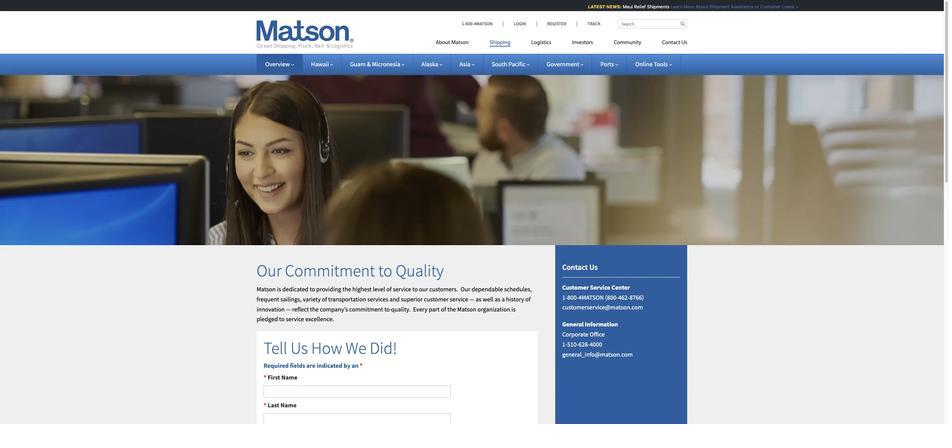 Task type: locate. For each thing, give the bounding box(es) containing it.
to
[[378, 260, 392, 281], [310, 285, 315, 293], [412, 285, 418, 293], [384, 305, 390, 313], [279, 315, 285, 323]]

0 horizontal spatial as
[[476, 295, 481, 303]]

to up the variety
[[310, 285, 315, 293]]

about up alaska link
[[436, 40, 450, 45]]

us
[[682, 40, 687, 45], [589, 262, 598, 272], [291, 338, 308, 358]]

corporate
[[562, 330, 588, 338]]

1 horizontal spatial us
[[589, 262, 598, 272]]

1 vertical spatial *
[[264, 373, 266, 381]]

1 vertical spatial —
[[286, 305, 291, 313]]

are
[[306, 361, 315, 369]]

the
[[343, 285, 351, 293], [310, 305, 319, 313], [447, 305, 456, 313]]

—
[[469, 295, 474, 303], [286, 305, 291, 313]]

contact us inside section
[[562, 262, 598, 272]]

4matson down service
[[579, 293, 604, 301]]

latest news: maui relief shipments learn more about shipment assistance or container loans >
[[584, 4, 794, 9]]

(800-
[[605, 293, 618, 301]]

logistics link
[[521, 36, 562, 51]]

1 horizontal spatial as
[[495, 295, 500, 303]]

guam & micronesia link
[[350, 60, 404, 68]]

1- up about matson link
[[462, 21, 466, 27]]

1 vertical spatial matson
[[257, 285, 276, 293]]

track link
[[577, 21, 600, 27]]

matson left organization
[[457, 305, 476, 313]]

None text field
[[264, 386, 451, 398], [264, 413, 451, 424], [264, 386, 451, 398], [264, 413, 451, 424]]

office
[[590, 330, 605, 338]]

to right pledged
[[279, 315, 285, 323]]

south
[[492, 60, 507, 68]]

1 horizontal spatial 800-
[[567, 293, 579, 301]]

asia
[[460, 60, 470, 68]]

community link
[[603, 36, 652, 51]]

0 horizontal spatial contact
[[562, 262, 588, 272]]

ports
[[601, 60, 614, 68]]

alaska
[[421, 60, 438, 68]]

shipping link
[[479, 36, 521, 51]]

2 vertical spatial us
[[291, 338, 308, 358]]

a
[[502, 295, 505, 303]]

0 vertical spatial 800-
[[466, 21, 474, 27]]

1-
[[462, 21, 466, 27], [562, 293, 567, 301], [562, 340, 567, 348]]

0 vertical spatial matson
[[451, 40, 469, 45]]

* for last name
[[264, 401, 266, 409]]

1 horizontal spatial about
[[691, 4, 704, 9]]

login link
[[503, 21, 537, 27]]

sailings,
[[280, 295, 302, 303]]

2 horizontal spatial us
[[682, 40, 687, 45]]

service down the customers.
[[450, 295, 468, 303]]

2 vertical spatial *
[[264, 401, 266, 409]]

contact up customer
[[562, 262, 588, 272]]

us down the search icon
[[682, 40, 687, 45]]

* for first name
[[264, 373, 266, 381]]

or
[[750, 4, 755, 9]]

1 horizontal spatial contact us
[[662, 40, 687, 45]]

0 vertical spatial —
[[469, 295, 474, 303]]

>
[[791, 4, 794, 9]]

1 vertical spatial 1-
[[562, 293, 567, 301]]

0 vertical spatial contact
[[662, 40, 680, 45]]

4matson inside customer service center 1-800-4matson (800-462-8766) customerservice@matson.com
[[579, 293, 604, 301]]

1 horizontal spatial 4matson
[[579, 293, 604, 301]]

contact us link
[[652, 36, 687, 51]]

0 vertical spatial 4matson
[[474, 21, 493, 27]]

0 horizontal spatial is
[[277, 285, 281, 293]]

* left first
[[264, 373, 266, 381]]

contact us
[[662, 40, 687, 45], [562, 262, 598, 272]]

2 vertical spatial 1-
[[562, 340, 567, 348]]

2 as from the left
[[495, 295, 500, 303]]

latest
[[584, 4, 601, 9]]

* left last
[[264, 401, 266, 409]]

about inside top menu navigation
[[436, 40, 450, 45]]

blue matson logo with ocean, shipping, truck, rail and logistics written beneath it. image
[[257, 20, 354, 49]]

2 vertical spatial matson
[[457, 305, 476, 313]]

1 horizontal spatial is
[[512, 305, 516, 313]]

the right part on the left bottom
[[447, 305, 456, 313]]

relief
[[630, 4, 642, 9]]

asia link
[[460, 60, 475, 68]]

online tools link
[[635, 60, 672, 68]]

0 vertical spatial contact us
[[662, 40, 687, 45]]

commitment
[[349, 305, 383, 313]]

1 vertical spatial contact
[[562, 262, 588, 272]]

online
[[635, 60, 653, 68]]

1 vertical spatial 800-
[[567, 293, 579, 301]]

1- down corporate
[[562, 340, 567, 348]]

1 horizontal spatial —
[[469, 295, 474, 303]]

800- up about matson link
[[466, 21, 474, 27]]

is down history
[[512, 305, 516, 313]]

1 as from the left
[[476, 295, 481, 303]]

part
[[429, 305, 440, 313]]

banner image
[[0, 64, 944, 245]]

as left well
[[476, 295, 481, 303]]

of
[[386, 285, 392, 293], [322, 295, 327, 303], [525, 295, 531, 303], [441, 305, 446, 313]]

800- down customer
[[567, 293, 579, 301]]

name for * last name
[[281, 401, 297, 409]]

— down the sailings,
[[286, 305, 291, 313]]

did!
[[370, 338, 397, 358]]

1- down customer
[[562, 293, 567, 301]]

0 vertical spatial us
[[682, 40, 687, 45]]

1 vertical spatial contact us
[[562, 262, 598, 272]]

name right last
[[281, 401, 297, 409]]

contact us up customer
[[562, 262, 598, 272]]

*
[[360, 361, 363, 369], [264, 373, 266, 381], [264, 401, 266, 409]]

customers.
[[429, 285, 458, 293]]

name down fields
[[281, 373, 297, 381]]

quality
[[396, 260, 444, 281]]

1 vertical spatial service
[[450, 295, 468, 303]]

us up fields
[[291, 338, 308, 358]]

as left a
[[495, 295, 500, 303]]

contact us down the search icon
[[662, 40, 687, 45]]

is up 'frequent'
[[277, 285, 281, 293]]

micronesia
[[372, 60, 400, 68]]

the up transportation
[[343, 285, 351, 293]]

service up and
[[393, 285, 411, 293]]

the down the variety
[[310, 305, 319, 313]]

0 vertical spatial is
[[277, 285, 281, 293]]

0 vertical spatial *
[[360, 361, 363, 369]]

contact up tools
[[662, 40, 680, 45]]

us up service
[[589, 262, 598, 272]]

matson
[[451, 40, 469, 45], [257, 285, 276, 293], [457, 305, 476, 313]]

contact
[[662, 40, 680, 45], [562, 262, 588, 272]]

shipment
[[705, 4, 725, 9]]

highest
[[352, 285, 372, 293]]

about right 'more'
[[691, 4, 704, 9]]

800-
[[466, 21, 474, 27], [567, 293, 579, 301]]

matson inside top menu navigation
[[451, 40, 469, 45]]

well
[[483, 295, 493, 303]]

1 vertical spatial name
[[281, 401, 297, 409]]

tell
[[264, 338, 287, 358]]

our
[[419, 285, 428, 293]]

0 horizontal spatial contact us
[[562, 262, 598, 272]]

news:
[[602, 4, 617, 9]]

None search field
[[618, 19, 687, 28]]

is
[[277, 285, 281, 293], [512, 305, 516, 313]]

matson up 'frequent'
[[257, 285, 276, 293]]

company's
[[320, 305, 348, 313]]

2 vertical spatial service
[[286, 315, 304, 323]]

about matson
[[436, 40, 469, 45]]

1 horizontal spatial contact
[[662, 40, 680, 45]]

service
[[590, 283, 610, 291]]

matson up the asia
[[451, 40, 469, 45]]

0 vertical spatial name
[[281, 373, 297, 381]]

4matson up shipping
[[474, 21, 493, 27]]

to up level
[[378, 260, 392, 281]]

0 horizontal spatial us
[[291, 338, 308, 358]]

name
[[281, 373, 297, 381], [281, 401, 297, 409]]

of right level
[[386, 285, 392, 293]]

service down the reflect in the left bottom of the page
[[286, 315, 304, 323]]

about matson link
[[436, 36, 479, 51]]

organization
[[478, 305, 510, 313]]

providing
[[316, 285, 341, 293]]

contact us section
[[547, 245, 696, 424]]

* right an
[[360, 361, 363, 369]]

history
[[506, 295, 524, 303]]

0 horizontal spatial about
[[436, 40, 450, 45]]

tell us how we did! required fields are indicated by an *
[[264, 338, 397, 369]]

frequent
[[257, 295, 279, 303]]

1 vertical spatial about
[[436, 40, 450, 45]]

required
[[264, 361, 289, 369]]

fields
[[290, 361, 305, 369]]

an
[[352, 361, 359, 369]]

1 vertical spatial 4matson
[[579, 293, 604, 301]]

1 horizontal spatial service
[[393, 285, 411, 293]]

628-
[[579, 340, 590, 348]]

1 vertical spatial us
[[589, 262, 598, 272]]

— left well
[[469, 295, 474, 303]]

800- inside customer service center 1-800-4matson (800-462-8766) customerservice@matson.com
[[567, 293, 579, 301]]

excellence.
[[305, 315, 334, 323]]

customer service center 1-800-4matson (800-462-8766) customerservice@matson.com
[[562, 283, 644, 311]]

2 horizontal spatial the
[[447, 305, 456, 313]]



Task type: vqa. For each thing, say whether or not it's contained in the screenshot.
PACIFIC
yes



Task type: describe. For each thing, give the bounding box(es) containing it.
general_info@matson.com link
[[562, 350, 633, 358]]

4000
[[590, 340, 602, 348]]

contact inside top menu navigation
[[662, 40, 680, 45]]

462-
[[618, 293, 630, 301]]

customer
[[562, 283, 589, 291]]

contact us inside top menu navigation
[[662, 40, 687, 45]]

assistance
[[726, 4, 749, 9]]

learn
[[666, 4, 678, 9]]

superior
[[401, 295, 423, 303]]

0 vertical spatial service
[[393, 285, 411, 293]]

track
[[588, 21, 600, 27]]

quality.
[[391, 305, 411, 313]]

and
[[390, 295, 400, 303]]

0 horizontal spatial 4matson
[[474, 21, 493, 27]]

0 horizontal spatial the
[[310, 305, 319, 313]]

how
[[311, 338, 342, 358]]

1- inside customer service center 1-800-4matson (800-462-8766) customerservice@matson.com
[[562, 293, 567, 301]]

pacific
[[509, 60, 526, 68]]

hawaii link
[[311, 60, 333, 68]]

customerservice@matson.com link
[[562, 303, 643, 311]]

2 horizontal spatial service
[[450, 295, 468, 303]]

us inside the tell us how we did! required fields are indicated by an *
[[291, 338, 308, 358]]

to left the our
[[412, 285, 418, 293]]

maui
[[619, 4, 629, 9]]

customer
[[424, 295, 449, 303]]

by
[[344, 361, 350, 369]]

alaska link
[[421, 60, 443, 68]]

us inside top menu navigation
[[682, 40, 687, 45]]

1-800-4matson link
[[462, 21, 503, 27]]

Search search field
[[618, 19, 687, 28]]

of right history
[[525, 295, 531, 303]]

ports link
[[601, 60, 618, 68]]

name for * first name
[[281, 373, 297, 381]]

0 vertical spatial 1-
[[462, 21, 466, 27]]

top menu navigation
[[436, 36, 687, 51]]

overview link
[[265, 60, 294, 68]]

register link
[[537, 21, 577, 27]]

shipping
[[490, 40, 511, 45]]

our
[[257, 260, 282, 281]]

matson is dedicated to providing the highest level of service to our customers.  our dependable schedules, frequent sailings, variety of transportation services and superior customer service — as well as a history of innovation — reflect the company's commitment to quality.  every part of the matson organization is pledged to service excellence.
[[257, 285, 532, 323]]

more
[[679, 4, 690, 9]]

0 horizontal spatial service
[[286, 315, 304, 323]]

* last name
[[264, 401, 297, 409]]

south pacific link
[[492, 60, 530, 68]]

1-800-4matson
[[462, 21, 493, 27]]

contact inside section
[[562, 262, 588, 272]]

shipments
[[643, 4, 665, 9]]

last
[[268, 401, 279, 409]]

hawaii
[[311, 60, 329, 68]]

1-800-4matson (800-462-8766) link
[[562, 293, 644, 301]]

investors
[[572, 40, 593, 45]]

of right part on the left bottom
[[441, 305, 446, 313]]

0 horizontal spatial —
[[286, 305, 291, 313]]

0 horizontal spatial 800-
[[466, 21, 474, 27]]

to down and
[[384, 305, 390, 313]]

logistics
[[531, 40, 551, 45]]

information
[[585, 320, 618, 328]]

1- inside the general information corporate office 1-510-628-4000 general_info@matson.com
[[562, 340, 567, 348]]

transportation
[[328, 295, 366, 303]]

innovation
[[257, 305, 285, 313]]

south pacific
[[492, 60, 526, 68]]

variety
[[303, 295, 321, 303]]

first
[[268, 373, 280, 381]]

guam
[[350, 60, 366, 68]]

overview
[[265, 60, 290, 68]]

tools
[[654, 60, 668, 68]]

government link
[[547, 60, 584, 68]]

government
[[547, 60, 579, 68]]

we
[[346, 338, 367, 358]]

level
[[373, 285, 385, 293]]

0 vertical spatial about
[[691, 4, 704, 9]]

1 horizontal spatial the
[[343, 285, 351, 293]]

1-510-628-4000 link
[[562, 340, 602, 348]]

general_info@matson.com
[[562, 350, 633, 358]]

dedicated
[[282, 285, 308, 293]]

of down providing
[[322, 295, 327, 303]]

center
[[612, 283, 630, 291]]

1 vertical spatial is
[[512, 305, 516, 313]]

indicated
[[317, 361, 342, 369]]

schedules,
[[504, 285, 532, 293]]

loans
[[778, 4, 790, 9]]

commitment
[[285, 260, 375, 281]]

search image
[[681, 22, 685, 26]]

general information corporate office 1-510-628-4000 general_info@matson.com
[[562, 320, 633, 358]]

container
[[756, 4, 777, 9]]

pledged
[[257, 315, 278, 323]]

8766)
[[630, 293, 644, 301]]

general
[[562, 320, 584, 328]]

guam & micronesia
[[350, 60, 400, 68]]

* inside the tell us how we did! required fields are indicated by an *
[[360, 361, 363, 369]]

services
[[367, 295, 388, 303]]

customerservice@matson.com
[[562, 303, 643, 311]]

us inside section
[[589, 262, 598, 272]]

register
[[547, 21, 566, 27]]



